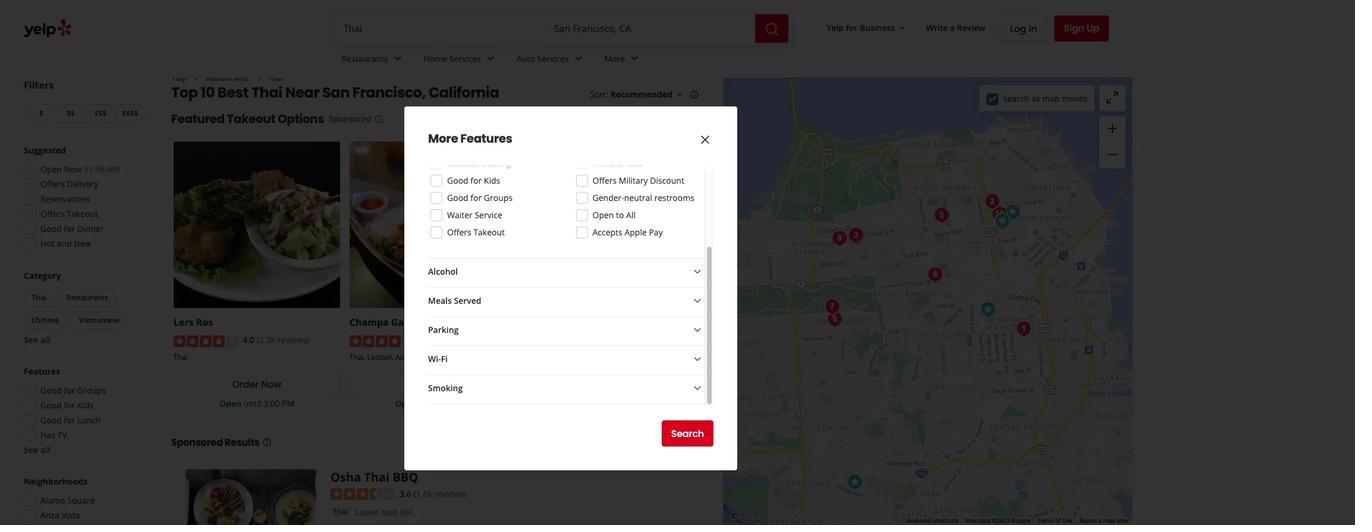 Task type: describe. For each thing, give the bounding box(es) containing it.
now for lers ros
[[261, 378, 281, 391]]

all for category
[[40, 334, 50, 346]]

sponsored for sponsored
[[329, 113, 372, 125]]

(998
[[433, 334, 449, 346]]

san
[[322, 83, 350, 103]]

zoom in image
[[1106, 121, 1120, 135]]

0 vertical spatial thai link
[[268, 73, 283, 83]]

data
[[979, 517, 991, 524]]

group containing features
[[20, 366, 147, 456]]

search button
[[662, 420, 714, 447]]

served
[[454, 295, 481, 306]]

map for moves
[[1042, 92, 1060, 104]]

keyboard
[[907, 517, 932, 524]]

0 horizontal spatial now
[[64, 164, 82, 175]]

offers down the reservations
[[40, 208, 65, 219]]

seating
[[482, 158, 511, 169]]

terms of use
[[1037, 517, 1073, 524]]

search as map moves
[[1003, 92, 1088, 104]]

1 vertical spatial thai button
[[331, 506, 351, 518]]

thai left lower
[[333, 507, 348, 517]]

0 vertical spatial takeout
[[227, 111, 275, 128]]

now for champa garden
[[437, 378, 457, 391]]

gender-
[[593, 192, 624, 203]]

results
[[225, 436, 260, 449]]

0 horizontal spatial hot and new
[[40, 238, 91, 249]]

good for groups inside group
[[40, 385, 106, 396]]

open inside group
[[40, 164, 62, 175]]

smoking button
[[428, 381, 705, 397]]

auto services
[[517, 53, 569, 64]]

as
[[1032, 92, 1040, 104]]

oraan thai eatery image
[[844, 224, 868, 247]]

to
[[616, 209, 624, 221]]

wi-
[[428, 353, 441, 365]]

best
[[218, 83, 249, 103]]

neutral
[[624, 192, 652, 203]]

$
[[39, 108, 43, 118]]

thai, laotian, asian fusion
[[350, 352, 437, 362]]

0 vertical spatial 16 info v2 image
[[374, 114, 384, 124]]

a for write
[[950, 22, 955, 33]]

search for search as map moves
[[1003, 92, 1030, 104]]

and inside group
[[57, 238, 72, 249]]

pm for lers ros
[[282, 398, 294, 409]]

parking
[[428, 324, 459, 335]]

thai up lower nob hill
[[364, 469, 390, 485]]

3:00 for champa garden
[[439, 398, 456, 409]]

yelp for yelp for business
[[827, 22, 844, 33]]

ben thai cafe image
[[980, 190, 1004, 213]]

more for more
[[605, 53, 625, 64]]

accepts
[[593, 227, 622, 238]]

filters
[[24, 78, 54, 92]]

1 horizontal spatial restaurants
[[206, 73, 249, 83]]

order now for lers ros
[[232, 378, 281, 391]]

sign up link
[[1054, 15, 1109, 42]]

see all for features
[[24, 444, 50, 456]]

4 star rating image
[[174, 335, 238, 347]]

waiter
[[447, 209, 473, 221]]

restaurants inside business categories element
[[342, 53, 388, 64]]

search for search
[[671, 427, 704, 440]]

lers
[[174, 316, 194, 329]]

1 vertical spatial osha thai bbq link
[[331, 469, 418, 485]]

outdoor seating
[[447, 158, 511, 169]]

google image
[[726, 510, 765, 525]]

hot and new inside more features dialog
[[593, 158, 643, 169]]

sponsored results
[[171, 436, 260, 449]]

delivery
[[67, 178, 98, 190]]

16 chevron down v2 image
[[898, 23, 907, 33]]

1 horizontal spatial restaurants link
[[332, 43, 414, 77]]

1 vertical spatial takeout
[[67, 208, 98, 219]]

24 chevron down v2 image for fi
[[690, 352, 705, 367]]

16 chevron right v2 image
[[191, 74, 201, 83]]

more for more features
[[428, 130, 458, 147]]

0 horizontal spatial 3.6 star rating image
[[331, 488, 395, 500]]

pm for champa garden
[[458, 398, 470, 409]]

home services
[[424, 53, 481, 64]]

order now link for ros
[[174, 371, 340, 398]]

0 horizontal spatial restaurants link
[[206, 73, 249, 83]]

chinese
[[32, 315, 59, 325]]

featured
[[171, 111, 225, 128]]

24 chevron down v2 image inside parking dropdown button
[[690, 323, 705, 337]]

fusion
[[415, 352, 437, 362]]

thai down the category on the left bottom of the page
[[32, 293, 46, 303]]

google
[[1011, 517, 1030, 524]]

close image
[[698, 132, 712, 147]]

$$ button
[[56, 104, 85, 123]]

offers takeout inside group
[[40, 208, 98, 219]]

map for error
[[1104, 517, 1115, 524]]

write a review
[[926, 22, 986, 33]]

good for dinner
[[40, 223, 104, 234]]

©2023
[[992, 517, 1010, 524]]

3.9 (998 reviews)
[[419, 334, 483, 346]]

auto
[[517, 53, 535, 64]]

zoom out image
[[1106, 148, 1120, 162]]

3.9 star rating image
[[350, 335, 414, 347]]

24 chevron down v2 image for served
[[690, 294, 705, 308]]

farmhouse kitchen thai cuisine image
[[1012, 317, 1036, 341]]

auto services link
[[507, 43, 595, 77]]

a for report
[[1099, 517, 1102, 524]]

1 horizontal spatial bbq
[[575, 316, 596, 329]]

offers down waiter
[[447, 227, 471, 238]]

smoking
[[428, 382, 463, 394]]

11:06
[[84, 164, 105, 175]]

restaurants inside restaurants "button"
[[66, 293, 108, 303]]

0 horizontal spatial osha
[[331, 469, 361, 485]]

see all button for features
[[24, 444, 50, 456]]

0 vertical spatial thai button
[[24, 289, 54, 307]]

nob
[[382, 507, 398, 518]]

order now link for garden
[[350, 371, 516, 398]]

24 chevron down v2 image for auto services
[[571, 51, 585, 66]]

open until 3:00 pm for lers ros
[[219, 398, 294, 409]]

fi
[[441, 353, 448, 365]]

$$$ button
[[85, 104, 115, 123]]

offers delivery
[[40, 178, 98, 190]]

california
[[429, 83, 499, 103]]

groups inside more features dialog
[[484, 192, 513, 203]]

outdoor
[[447, 158, 480, 169]]

in
[[1029, 22, 1037, 35]]

discount
[[650, 175, 684, 186]]

near
[[285, 83, 320, 103]]

krua thai image
[[976, 298, 1000, 322]]

$$$
[[94, 108, 107, 118]]

24 chevron down v2 image inside alcohol dropdown button
[[690, 265, 705, 279]]

of
[[1056, 517, 1061, 524]]

neighborhoods
[[24, 476, 88, 487]]

1 vertical spatial hot
[[40, 238, 55, 249]]

terms
[[1037, 517, 1054, 524]]

1 vertical spatial good for kids
[[40, 400, 94, 411]]

open up results
[[219, 398, 242, 409]]

waiter service
[[447, 209, 502, 221]]

$ button
[[26, 104, 56, 123]]

thai down 4 star rating image
[[174, 352, 188, 362]]

group containing suggested
[[20, 145, 147, 253]]

lower
[[355, 507, 379, 518]]

kids inside group
[[77, 400, 94, 411]]

kids inside more features dialog
[[484, 175, 500, 186]]

3 until from the left
[[596, 398, 613, 409]]

garden
[[391, 316, 426, 329]]

map data ©2023 google
[[966, 517, 1030, 524]]

for inside button
[[846, 22, 858, 33]]

$$$$
[[122, 108, 138, 118]]

alcohol
[[428, 266, 458, 277]]

review
[[957, 22, 986, 33]]

reservations
[[40, 193, 90, 205]]

all for features
[[40, 444, 50, 456]]

open inside more features dialog
[[593, 209, 614, 221]]

0 horizontal spatial bbq
[[393, 469, 418, 485]]

10
[[201, 83, 215, 103]]

report
[[1080, 517, 1097, 524]]

3.9
[[419, 334, 430, 346]]

log
[[1010, 22, 1026, 35]]

open until 3:00 pm for champa garden
[[395, 398, 470, 409]]

champa garden
[[350, 316, 426, 329]]

1 horizontal spatial (1.8k
[[608, 334, 627, 346]]

$$
[[67, 108, 75, 118]]

3.6 (1.8k reviews)
[[594, 334, 661, 346]]

log in
[[1010, 22, 1037, 35]]

offers takeout inside more features dialog
[[447, 227, 505, 238]]

(1.8k reviews)
[[414, 488, 466, 499]]

3.6 for 3.6
[[400, 488, 411, 499]]

reviews) for osha thai bbq
[[629, 334, 661, 346]]

offers up the reservations
[[40, 178, 65, 190]]

sign up
[[1064, 21, 1100, 35]]

restaurants button
[[59, 289, 116, 307]]

osha thai bbq image
[[1001, 200, 1024, 224]]

top
[[171, 83, 198, 103]]

good for groups inside more features dialog
[[447, 192, 513, 203]]



Task type: locate. For each thing, give the bounding box(es) containing it.
groups up service at top
[[484, 192, 513, 203]]

0 vertical spatial good for groups
[[447, 192, 513, 203]]

khob khun thai cuisine & breakfast image
[[845, 225, 869, 249]]

yelp for 'yelp' link
[[171, 73, 187, 83]]

1 pm from the left
[[282, 398, 294, 409]]

bbq up 3.6 link
[[393, 469, 418, 485]]

open down smoking dropdown button
[[571, 398, 593, 409]]

open until 3:00 pm
[[219, 398, 294, 409], [395, 398, 470, 409]]

2 horizontal spatial takeout
[[474, 227, 505, 238]]

1 horizontal spatial offers takeout
[[447, 227, 505, 238]]

good for groups up good for lunch
[[40, 385, 106, 396]]

services right auto
[[537, 53, 569, 64]]

offers takeout up "good for dinner"
[[40, 208, 98, 219]]

kids down seating
[[484, 175, 500, 186]]

restaurants link up francisco,
[[332, 43, 414, 77]]

order down fusion
[[408, 378, 435, 391]]

groups inside group
[[77, 385, 106, 396]]

2 horizontal spatial restaurants
[[342, 53, 388, 64]]

24 chevron down v2 image for restaurants
[[391, 51, 405, 66]]

1 horizontal spatial pm
[[458, 398, 470, 409]]

1 horizontal spatial features
[[460, 130, 512, 147]]

0 vertical spatial see
[[24, 334, 38, 346]]

osha thai bbq link up 3.6 link
[[331, 469, 418, 485]]

anza vista
[[40, 510, 80, 521]]

business categories element
[[332, 43, 1109, 77]]

lunch
[[77, 414, 101, 426]]

1 horizontal spatial good for groups
[[447, 192, 513, 203]]

and
[[609, 158, 624, 169], [57, 238, 72, 249]]

2 all from the top
[[40, 444, 50, 456]]

see all down has
[[24, 444, 50, 456]]

0 horizontal spatial (1.8k
[[414, 488, 432, 499]]

restaurants up francisco,
[[342, 53, 388, 64]]

now down 4.0 (2.3k reviews)
[[261, 378, 281, 391]]

more features dialog
[[0, 0, 1355, 525]]

report a map error
[[1080, 517, 1129, 524]]

group
[[1100, 116, 1126, 168], [20, 145, 147, 253], [21, 270, 147, 346], [20, 366, 147, 456], [20, 476, 147, 525]]

takeout up dinner
[[67, 208, 98, 219]]

16 info v2 image down francisco,
[[374, 114, 384, 124]]

0 horizontal spatial restaurants
[[66, 293, 108, 303]]

1 3:00 from the left
[[263, 398, 280, 409]]

and down "good for dinner"
[[57, 238, 72, 249]]

see for category
[[24, 334, 38, 346]]

1 order from the left
[[232, 378, 259, 391]]

1 horizontal spatial 3.6 star rating image
[[525, 335, 590, 347]]

good for groups
[[447, 192, 513, 203], [40, 385, 106, 396]]

see all
[[24, 334, 50, 346], [24, 444, 50, 456]]

osha thai bbq down meals served dropdown button
[[525, 316, 596, 329]]

laotian,
[[367, 352, 394, 362]]

3 pm from the left
[[634, 398, 646, 409]]

moves
[[1062, 92, 1088, 104]]

open down suggested
[[40, 164, 62, 175]]

0 horizontal spatial hot
[[40, 238, 55, 249]]

0 horizontal spatial pm
[[282, 398, 294, 409]]

yelp link
[[171, 73, 187, 83]]

1 vertical spatial 16 info v2 image
[[262, 437, 271, 447]]

good for kids up good for lunch
[[40, 400, 94, 411]]

new inside group
[[74, 238, 91, 249]]

0 vertical spatial map
[[1042, 92, 1060, 104]]

0 vertical spatial osha thai bbq link
[[525, 316, 596, 329]]

good for kids down "outdoor seating"
[[447, 175, 500, 186]]

0 horizontal spatial osha thai bbq
[[331, 469, 418, 485]]

osha thai bbq
[[525, 316, 596, 329], [331, 469, 418, 485]]

0 vertical spatial see all
[[24, 334, 50, 346]]

mangrove kitchen image
[[923, 263, 947, 287]]

0 horizontal spatial thai button
[[24, 289, 54, 307]]

service
[[475, 209, 502, 221]]

tv
[[57, 429, 67, 441]]

24 chevron down v2 image for smoking
[[690, 381, 705, 396]]

sponsored left results
[[171, 436, 223, 449]]

reviews) for champa garden
[[451, 334, 483, 346]]

1 horizontal spatial open until 3:00 pm
[[395, 398, 470, 409]]

1 horizontal spatial order now
[[408, 378, 457, 391]]

francisco,
[[352, 83, 426, 103]]

order now for champa garden
[[408, 378, 457, 391]]

military
[[619, 175, 648, 186]]

0 vertical spatial a
[[950, 22, 955, 33]]

1 horizontal spatial until
[[420, 398, 437, 409]]

hot and new down "good for dinner"
[[40, 238, 91, 249]]

1 vertical spatial groups
[[77, 385, 106, 396]]

(1.8k up wi-fi dropdown button
[[608, 334, 627, 346]]

restaurants right 16 chevron right v2 image
[[206, 73, 249, 83]]

1 horizontal spatial osha thai bbq link
[[525, 316, 596, 329]]

house of thai image
[[987, 202, 1011, 226]]

1 horizontal spatial a
[[1099, 517, 1102, 524]]

0 horizontal spatial good for groups
[[40, 385, 106, 396]]

0 horizontal spatial order now link
[[174, 371, 340, 398]]

0 vertical spatial (1.8k
[[608, 334, 627, 346]]

thai button down the category on the left bottom of the page
[[24, 289, 54, 307]]

1 vertical spatial see all button
[[24, 444, 50, 456]]

features up "outdoor seating"
[[460, 130, 512, 147]]

features down the chinese button
[[24, 366, 60, 377]]

3.6 up wi-fi dropdown button
[[594, 334, 606, 346]]

map
[[1042, 92, 1060, 104], [1104, 517, 1115, 524]]

0 horizontal spatial and
[[57, 238, 72, 249]]

takeout down service at top
[[474, 227, 505, 238]]

expand map image
[[1106, 90, 1120, 105]]

see all button for category
[[24, 334, 50, 346]]

reviews)
[[277, 334, 309, 346], [451, 334, 483, 346], [629, 334, 661, 346], [435, 488, 466, 499]]

0 vertical spatial good for kids
[[447, 175, 500, 186]]

keyboard shortcuts button
[[907, 517, 958, 525]]

vista
[[62, 510, 80, 521]]

offers military discount
[[593, 175, 684, 186]]

0 vertical spatial new
[[626, 158, 643, 169]]

until down smoking
[[420, 398, 437, 409]]

good for kids inside more features dialog
[[447, 175, 500, 186]]

osha up lower
[[331, 469, 361, 485]]

osha thai bbq link down meals served dropdown button
[[525, 316, 596, 329]]

1 horizontal spatial kids
[[484, 175, 500, 186]]

0 vertical spatial restaurants
[[342, 53, 388, 64]]

features inside dialog
[[460, 130, 512, 147]]

sweet lime thai cuisine image
[[930, 203, 954, 227]]

2 until from the left
[[420, 398, 437, 409]]

home
[[424, 53, 447, 64]]

0 horizontal spatial map
[[1042, 92, 1060, 104]]

and inside more features dialog
[[609, 158, 624, 169]]

1 vertical spatial 3.6 star rating image
[[331, 488, 395, 500]]

vietnamese
[[79, 315, 120, 325]]

offers takeout
[[40, 208, 98, 219], [447, 227, 505, 238]]

hot and new up military in the left of the page
[[593, 158, 643, 169]]

vietnamese button
[[71, 312, 127, 329]]

24 chevron down v2 image inside auto services link
[[571, 51, 585, 66]]

16 info v2 image right results
[[262, 437, 271, 447]]

2 see all from the top
[[24, 444, 50, 456]]

map right as
[[1042, 92, 1060, 104]]

hot up gender-
[[593, 158, 607, 169]]

report a map error link
[[1080, 517, 1129, 524]]

1 horizontal spatial osha
[[525, 316, 550, 329]]

square
[[67, 495, 95, 506]]

restrooms
[[654, 192, 695, 203]]

more inside dialog
[[428, 130, 458, 147]]

am
[[107, 164, 120, 175]]

new down dinner
[[74, 238, 91, 249]]

see all button
[[24, 334, 50, 346], [24, 444, 50, 456]]

features inside group
[[24, 366, 60, 377]]

$$$$ button
[[115, 104, 145, 123]]

2 services from the left
[[537, 53, 569, 64]]

1 vertical spatial osha thai bbq
[[331, 469, 418, 485]]

2 order now from the left
[[408, 378, 457, 391]]

hot and new
[[593, 158, 643, 169], [40, 238, 91, 249]]

0 vertical spatial osha
[[525, 316, 550, 329]]

alamo
[[40, 495, 65, 506]]

sign
[[1064, 21, 1084, 35]]

sort:
[[590, 89, 608, 100]]

24 chevron down v2 image inside meals served dropdown button
[[690, 294, 705, 308]]

0 vertical spatial 3.6 star rating image
[[525, 335, 590, 347]]

1 horizontal spatial and
[[609, 158, 624, 169]]

pay
[[649, 227, 663, 238]]

pm
[[282, 398, 294, 409], [458, 398, 470, 409], [634, 398, 646, 409]]

all down has
[[40, 444, 50, 456]]

yelp left 16 chevron right v2 image
[[171, 73, 187, 83]]

1 horizontal spatial hot
[[593, 158, 607, 169]]

3.6 up hill on the left of the page
[[400, 488, 411, 499]]

2 order from the left
[[408, 378, 435, 391]]

all down the chinese button
[[40, 334, 50, 346]]

osha down meals served dropdown button
[[525, 316, 550, 329]]

marnee thai image
[[820, 295, 844, 319]]

3.6 star rating image up wi-fi dropdown button
[[525, 335, 590, 347]]

0 vertical spatial groups
[[484, 192, 513, 203]]

4.0 (2.3k reviews)
[[243, 334, 309, 346]]

up
[[1087, 21, 1100, 35]]

for
[[846, 22, 858, 33], [471, 175, 482, 186], [471, 192, 482, 203], [64, 223, 75, 234], [64, 385, 75, 396], [64, 400, 75, 411], [64, 414, 75, 426]]

24 chevron down v2 image for services
[[484, 51, 498, 66]]

lers ros image
[[990, 209, 1014, 233]]

now down fi
[[437, 378, 457, 391]]

1 see all button from the top
[[24, 334, 50, 346]]

until for champa garden
[[420, 398, 437, 409]]

1 horizontal spatial order
[[408, 378, 435, 391]]

1 horizontal spatial 16 info v2 image
[[374, 114, 384, 124]]

groups
[[484, 192, 513, 203], [77, 385, 106, 396]]

meals served button
[[428, 294, 705, 309]]

1 all from the top
[[40, 334, 50, 346]]

open until 3:00 pm up results
[[219, 398, 294, 409]]

see all button down has
[[24, 444, 50, 456]]

and up military in the left of the page
[[609, 158, 624, 169]]

1 horizontal spatial sponsored
[[329, 113, 372, 125]]

1 see from the top
[[24, 334, 38, 346]]

thai down meals served dropdown button
[[552, 316, 573, 329]]

thai button
[[24, 289, 54, 307], [331, 506, 351, 518]]

order now down wi- at the left of page
[[408, 378, 457, 391]]

1 horizontal spatial map
[[1104, 517, 1115, 524]]

search inside button
[[671, 427, 704, 440]]

more inside business categories element
[[605, 53, 625, 64]]

1 order now link from the left
[[174, 371, 340, 398]]

bbq down meals served dropdown button
[[575, 316, 596, 329]]

more up 'outdoor'
[[428, 130, 458, 147]]

lower nob hill
[[355, 507, 413, 518]]

see for features
[[24, 444, 38, 456]]

kids up the lunch
[[77, 400, 94, 411]]

16 info v2 image
[[690, 90, 699, 99]]

16 chevron right v2 image
[[254, 74, 263, 83]]

see all for category
[[24, 334, 50, 346]]

0 vertical spatial hot
[[593, 158, 607, 169]]

see down the chinese button
[[24, 334, 38, 346]]

1 horizontal spatial yelp
[[827, 22, 844, 33]]

yelp inside button
[[827, 22, 844, 33]]

business
[[860, 22, 895, 33]]

now up the offers delivery
[[64, 164, 82, 175]]

order down 4.0
[[232, 378, 259, 391]]

1 services from the left
[[450, 53, 481, 64]]

24 chevron down v2 image inside home services link
[[484, 51, 498, 66]]

2 open until 3:00 pm from the left
[[395, 398, 470, 409]]

2 see from the top
[[24, 444, 38, 456]]

kids
[[484, 175, 500, 186], [77, 400, 94, 411]]

osha thai bbq up 3.6 link
[[331, 469, 418, 485]]

0 vertical spatial features
[[460, 130, 512, 147]]

1 see all from the top
[[24, 334, 50, 346]]

alamo square
[[40, 495, 95, 506]]

accepts apple pay
[[593, 227, 663, 238]]

0 vertical spatial search
[[1003, 92, 1030, 104]]

1 vertical spatial yelp
[[171, 73, 187, 83]]

(1.8k right 3.6 link
[[414, 488, 432, 499]]

3.6
[[594, 334, 606, 346], [400, 488, 411, 499]]

1 until from the left
[[244, 398, 261, 409]]

1 vertical spatial features
[[24, 366, 60, 377]]

16 info v2 image
[[374, 114, 384, 124], [262, 437, 271, 447]]

asian
[[396, 352, 414, 362]]

map left error
[[1104, 517, 1115, 524]]

order now
[[232, 378, 281, 391], [408, 378, 457, 391]]

takeout inside more features dialog
[[474, 227, 505, 238]]

1 vertical spatial 3.6
[[400, 488, 411, 499]]

search
[[1003, 92, 1030, 104], [671, 427, 704, 440]]

24 chevron down v2 image for more
[[628, 51, 642, 66]]

1 horizontal spatial now
[[261, 378, 281, 391]]

write a review link
[[921, 17, 990, 38]]

use
[[1062, 517, 1073, 524]]

0 vertical spatial 3.6
[[594, 334, 606, 346]]

new up military in the left of the page
[[626, 158, 643, 169]]

order
[[232, 378, 259, 391], [408, 378, 435, 391]]

yelp for business button
[[822, 17, 912, 38]]

restaurants
[[342, 53, 388, 64], [206, 73, 249, 83], [66, 293, 108, 303]]

None search field
[[334, 14, 791, 43]]

3.6 for 3.6 (1.8k reviews)
[[594, 334, 606, 346]]

see all button down the chinese button
[[24, 334, 50, 346]]

map region
[[649, 64, 1258, 525]]

order now link down 4.0
[[174, 371, 340, 398]]

more features
[[428, 130, 512, 147]]

open down the asian
[[395, 398, 417, 409]]

thai link left lower
[[331, 506, 351, 518]]

until for lers ros
[[244, 398, 261, 409]]

1 vertical spatial a
[[1099, 517, 1102, 524]]

0 horizontal spatial 3:00
[[263, 398, 280, 409]]

open left to
[[593, 209, 614, 221]]

champa garden image
[[843, 470, 867, 494]]

kothai republic image
[[823, 307, 847, 331]]

order for champa garden
[[408, 378, 435, 391]]

1 horizontal spatial more
[[605, 53, 625, 64]]

2 see all button from the top
[[24, 444, 50, 456]]

order for lers ros
[[232, 378, 259, 391]]

thai button left lower
[[331, 506, 351, 518]]

a
[[950, 22, 955, 33], [1099, 517, 1102, 524]]

0 vertical spatial kids
[[484, 175, 500, 186]]

0 horizontal spatial groups
[[77, 385, 106, 396]]

offers takeout down the waiter service
[[447, 227, 505, 238]]

search image
[[765, 22, 779, 36]]

0 horizontal spatial more
[[428, 130, 458, 147]]

0 vertical spatial more
[[605, 53, 625, 64]]

good for lunch
[[40, 414, 101, 426]]

24 chevron down v2 image inside smoking dropdown button
[[690, 381, 705, 396]]

3.6 star rating image
[[525, 335, 590, 347], [331, 488, 395, 500]]

0 horizontal spatial yelp
[[171, 73, 187, 83]]

0 horizontal spatial features
[[24, 366, 60, 377]]

1 vertical spatial (1.8k
[[414, 488, 432, 499]]

0 horizontal spatial open until 3:00 pm
[[219, 398, 294, 409]]

all
[[40, 334, 50, 346], [40, 444, 50, 456]]

hot inside more features dialog
[[593, 158, 607, 169]]

offers up gender-
[[593, 175, 617, 186]]

4.0
[[243, 334, 254, 346]]

new inside more features dialog
[[626, 158, 643, 169]]

yelp
[[827, 22, 844, 33], [171, 73, 187, 83]]

24 chevron down v2 image
[[391, 51, 405, 66], [571, 51, 585, 66], [628, 51, 642, 66], [690, 381, 705, 396]]

services right home
[[450, 53, 481, 64]]

0 horizontal spatial order
[[232, 378, 259, 391]]

keyboard shortcuts
[[907, 517, 958, 524]]

24 chevron down v2 image inside more link
[[628, 51, 642, 66]]

all
[[626, 209, 636, 221]]

0 vertical spatial offers takeout
[[40, 208, 98, 219]]

restaurants up vietnamese
[[66, 293, 108, 303]]

groups up the lunch
[[77, 385, 106, 396]]

meals
[[428, 295, 452, 306]]

more up sort:
[[605, 53, 625, 64]]

until up results
[[244, 398, 261, 409]]

hot down "good for dinner"
[[40, 238, 55, 249]]

yelp for business
[[827, 22, 895, 33]]

3.6 star rating image up lower
[[331, 488, 395, 500]]

2 pm from the left
[[458, 398, 470, 409]]

1 horizontal spatial thai link
[[331, 506, 351, 518]]

sponsored for sponsored results
[[171, 436, 223, 449]]

0 horizontal spatial until
[[244, 398, 261, 409]]

more
[[605, 53, 625, 64], [428, 130, 458, 147]]

group containing category
[[21, 270, 147, 346]]

map
[[966, 517, 977, 524]]

1 vertical spatial and
[[57, 238, 72, 249]]

group containing neighborhoods
[[20, 476, 147, 525]]

1 horizontal spatial hot and new
[[593, 158, 643, 169]]

yelp left business
[[827, 22, 844, 33]]

3:00 for lers ros
[[263, 398, 280, 409]]

1 horizontal spatial groups
[[484, 192, 513, 203]]

good
[[447, 175, 468, 186], [447, 192, 468, 203], [40, 223, 62, 234], [40, 385, 62, 396], [40, 400, 62, 411], [40, 414, 62, 426]]

a right report
[[1099, 517, 1102, 524]]

takeout down best
[[227, 111, 275, 128]]

0 horizontal spatial takeout
[[67, 208, 98, 219]]

dinner
[[77, 223, 104, 234]]

see all down the chinese button
[[24, 334, 50, 346]]

good for groups up the waiter service
[[447, 192, 513, 203]]

services for auto services
[[537, 53, 569, 64]]

1 horizontal spatial new
[[626, 158, 643, 169]]

thai link right 16 chevron right v2 icon
[[268, 73, 283, 83]]

1 vertical spatial see
[[24, 444, 38, 456]]

2 3:00 from the left
[[439, 398, 456, 409]]

thai right 16 chevron right v2 icon
[[268, 73, 283, 83]]

sponsored down san
[[329, 113, 372, 125]]

0 vertical spatial bbq
[[575, 316, 596, 329]]

until left 2:30
[[596, 398, 613, 409]]

apple
[[625, 227, 647, 238]]

thai link
[[268, 73, 283, 83], [331, 506, 351, 518]]

0 horizontal spatial sponsored
[[171, 436, 223, 449]]

see up neighborhoods
[[24, 444, 38, 456]]

2 horizontal spatial until
[[596, 398, 613, 409]]

open now 11:06 am
[[40, 164, 120, 175]]

reviews) for lers ros
[[277, 334, 309, 346]]

more link
[[595, 43, 651, 77]]

thai up featured takeout options
[[251, 83, 282, 103]]

1 vertical spatial osha
[[331, 469, 361, 485]]

1 vertical spatial offers takeout
[[447, 227, 505, 238]]

0 horizontal spatial 3.6
[[400, 488, 411, 499]]

muukata6395 thai charcoal bbq image
[[827, 227, 851, 250]]

2 order now link from the left
[[350, 371, 516, 398]]

0 vertical spatial sponsored
[[329, 113, 372, 125]]

0 vertical spatial osha thai bbq
[[525, 316, 596, 329]]

order now link down wi- at the left of page
[[350, 371, 516, 398]]

open
[[40, 164, 62, 175], [593, 209, 614, 221], [219, 398, 242, 409], [395, 398, 417, 409], [571, 398, 593, 409]]

1 vertical spatial map
[[1104, 517, 1115, 524]]

0 horizontal spatial new
[[74, 238, 91, 249]]

1 open until 3:00 pm from the left
[[219, 398, 294, 409]]

0 horizontal spatial osha thai bbq link
[[331, 469, 418, 485]]

1 horizontal spatial osha thai bbq
[[525, 316, 596, 329]]

lers ros link
[[174, 316, 213, 329]]

1 order now from the left
[[232, 378, 281, 391]]

restaurants link right 16 chevron right v2 image
[[206, 73, 249, 83]]

open until 3:00 pm down smoking
[[395, 398, 470, 409]]

24 chevron down v2 image inside wi-fi dropdown button
[[690, 352, 705, 367]]

order now down 4.0
[[232, 378, 281, 391]]

0 horizontal spatial 16 info v2 image
[[262, 437, 271, 447]]

a right write
[[950, 22, 955, 33]]

24 chevron down v2 image
[[484, 51, 498, 66], [690, 265, 705, 279], [690, 294, 705, 308], [690, 323, 705, 337], [690, 352, 705, 367]]

services for home services
[[450, 53, 481, 64]]



Task type: vqa. For each thing, say whether or not it's contained in the screenshot.
and to the bottom
yes



